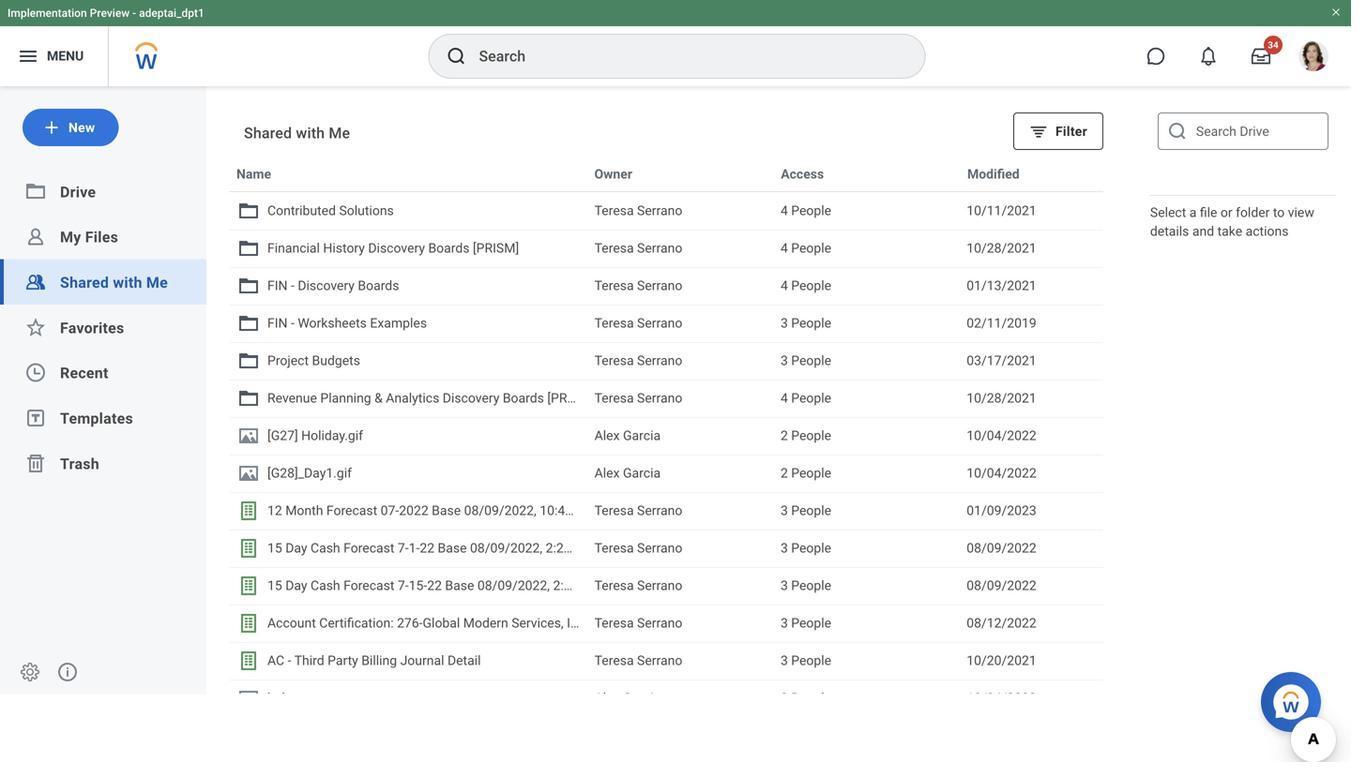 Task type: describe. For each thing, give the bounding box(es) containing it.
project budgets link
[[237, 350, 580, 373]]

3 people for fin - worksheets examples
[[781, 316, 832, 331]]

10/11/2021
[[967, 203, 1037, 219]]

workbook image for 12 month forecast 07-2022  base  08/09/2022, 10:48:11 am link
[[237, 500, 260, 523]]

teresa serrano for fin - discovery boards
[[595, 278, 683, 294]]

3 people link for ac - third party billing journal detail
[[781, 651, 952, 672]]

user image
[[24, 226, 47, 248]]

day for 15 day cash forecast 7-1-22  base  08/09/2022, 2:27:26 pm
[[285, 541, 307, 556]]

contributed
[[267, 203, 336, 219]]

gear image
[[19, 662, 41, 684]]

1 vertical spatial shared
[[60, 274, 109, 292]]

inbox large image
[[1252, 47, 1271, 66]]

34
[[1268, 39, 1279, 51]]

justify image
[[17, 45, 39, 68]]

07-
[[381, 503, 399, 519]]

0 horizontal spatial with
[[113, 274, 142, 292]]

people for project budgets
[[791, 353, 832, 369]]

journal
[[400, 654, 444, 669]]

view
[[1288, 205, 1315, 221]]

alex for [g27] holiday.gif
[[595, 428, 620, 444]]

teresa serrano for fin - worksheets examples
[[595, 316, 683, 331]]

3 for 15 day cash forecast 7-15-22  base  08/09/2022, 2:22:26 pm
[[781, 579, 788, 594]]

people for 15 day cash forecast 7-1-22  base  08/09/2022, 2:27:26 pm
[[791, 541, 832, 556]]

3 people for ac - third party billing journal detail
[[781, 654, 832, 669]]

02/11/2019
[[967, 316, 1037, 331]]

implementation
[[8, 7, 87, 20]]

shared with me button
[[60, 274, 168, 292]]

row containing fin - discovery boards
[[229, 267, 1104, 305]]

&
[[375, 391, 383, 406]]

fin - discovery boards link
[[237, 275, 580, 297]]

info image
[[56, 662, 79, 684]]

row containing 12 month forecast 07-2022  base  08/09/2022, 10:48:11 am
[[229, 493, 1104, 530]]

row containing 15 day cash forecast 7-1-22  base  08/09/2022, 2:27:26 pm
[[229, 530, 1104, 568]]

grid inside item list element
[[229, 155, 1104, 763]]

row containing project budgets
[[229, 343, 1104, 380]]

10 teresa from the top
[[595, 616, 634, 632]]

6 3 from the top
[[781, 616, 788, 632]]

4 workbook image from the top
[[237, 650, 260, 673]]

4 people link for financial history discovery boards [prism]
[[781, 238, 952, 259]]

teresa serrano for 15 day cash forecast 7-1-22  base  08/09/2022, 2:27:26 pm
[[595, 541, 683, 556]]

star image
[[24, 316, 47, 339]]

menu button
[[0, 26, 108, 86]]

15 day cash forecast 7-15-22  base  08/09/2022, 2:22:26 pm link
[[237, 575, 619, 598]]

alex garcia cell for [g28]_day1.gif
[[587, 456, 773, 492]]

worksheets
[[298, 316, 367, 331]]

my files button
[[60, 229, 118, 246]]

my
[[60, 229, 81, 246]]

baby.png
[[267, 691, 320, 707]]

row containing contributed solutions
[[229, 192, 1104, 230]]

0 vertical spatial base
[[432, 503, 461, 519]]

3 people link for 12 month forecast 07-2022  base  08/09/2022, 10:48:11 am
[[781, 501, 952, 522]]

10 teresa serrano cell from the top
[[587, 606, 773, 642]]

planning
[[320, 391, 371, 406]]

filter
[[1056, 124, 1088, 139]]

alex garcia for baby.png
[[595, 691, 661, 707]]

project budgets
[[267, 353, 360, 369]]

3 people for 15 day cash forecast 7-1-22  base  08/09/2022, 2:27:26 pm
[[781, 541, 832, 556]]

name
[[236, 167, 271, 182]]

preview
[[90, 7, 130, 20]]

revenue planning & analytics discovery boards [prism]
[[267, 391, 594, 406]]

templates button
[[60, 410, 133, 428]]

row containing name
[[229, 155, 1104, 192]]

3 workbook image from the top
[[237, 575, 260, 598]]

a
[[1190, 205, 1197, 221]]

item list element
[[206, 86, 1126, 763]]

or
[[1221, 205, 1233, 221]]

examples
[[370, 316, 427, 331]]

fin - worksheets examples
[[267, 316, 427, 331]]

2 people link for [g27] holiday.gif
[[781, 426, 952, 447]]

1 vertical spatial me
[[146, 274, 168, 292]]

adeptai_dpt1
[[139, 7, 204, 20]]

6 3 people link from the top
[[781, 614, 952, 634]]

owner
[[594, 167, 632, 182]]

row containing revenue planning & analytics discovery boards [prism]
[[229, 380, 1104, 418]]

7- for 1-
[[398, 541, 409, 556]]

34 button
[[1241, 36, 1283, 77]]

4 people for revenue planning & analytics discovery boards [prism]
[[781, 391, 832, 406]]

people for revenue planning & analytics discovery boards [prism]
[[791, 391, 832, 406]]

12 people from the top
[[791, 616, 832, 632]]

folder
[[1236, 205, 1270, 221]]

15 day cash forecast 7-1-22  base  08/09/2022, 2:27:26 pm
[[267, 541, 612, 556]]

pm for 15 day cash forecast 7-15-22  base  08/09/2022, 2:22:26 pm
[[600, 579, 619, 594]]

my files
[[60, 229, 118, 246]]

search drive field
[[1158, 113, 1329, 150]]

financial history discovery boards [prism] link
[[237, 237, 580, 260]]

actions
[[1246, 224, 1289, 239]]

teresa serrano for 12 month forecast 07-2022  base  08/09/2022, 10:48:11 am
[[595, 503, 683, 519]]

2 for [g28]_day1.gif
[[781, 466, 788, 481]]

teresa for 15 day cash forecast 7-15-22  base  08/09/2022, 2:22:26 pm
[[595, 579, 634, 594]]

people for fin - discovery boards
[[791, 278, 832, 294]]

08/09/2022, for 2:22:26
[[477, 579, 550, 594]]

people for financial history discovery boards [prism]
[[791, 241, 832, 256]]

3 people link for fin - worksheets examples
[[781, 313, 952, 334]]

- inside menu banner
[[132, 7, 136, 20]]

1 vertical spatial [prism]
[[547, 391, 594, 406]]

0 vertical spatial forecast
[[326, 503, 377, 519]]

4 for financial history discovery boards [prism]
[[781, 241, 788, 256]]

base for 1-
[[438, 541, 467, 556]]

revenue
[[267, 391, 317, 406]]

drive button
[[60, 183, 96, 201]]

budgets
[[312, 353, 360, 369]]

recent
[[60, 365, 109, 383]]

serrano for project budgets
[[637, 353, 683, 369]]

teresa for ac - third party billing journal detail
[[595, 654, 634, 669]]

4 people link for contributed solutions
[[781, 201, 952, 221]]

pm for 15 day cash forecast 7-1-22  base  08/09/2022, 2:27:26 pm
[[592, 541, 612, 556]]

discovery for -
[[298, 278, 355, 294]]

3 for 12 month forecast 07-2022  base  08/09/2022, 10:48:11 am
[[781, 503, 788, 519]]

teresa serrano cell for ac - third party billing journal detail
[[587, 644, 773, 679]]

12 month forecast 07-2022  base  08/09/2022, 10:48:11 am
[[267, 503, 614, 519]]

ac - third party billing journal detail link
[[237, 650, 580, 673]]

contributed solutions
[[267, 203, 394, 219]]

teresa serrano cell for 15 day cash forecast 7-15-22  base  08/09/2022, 2:22:26 pm
[[587, 569, 773, 604]]

favorites
[[60, 319, 124, 337]]

people for [g27] holiday.gif
[[791, 428, 832, 444]]

4 people for contributed solutions
[[781, 203, 832, 219]]

4 people for fin - discovery boards
[[781, 278, 832, 294]]

- for fin - worksheets examples
[[291, 316, 295, 331]]

forecast for 1-
[[344, 541, 395, 556]]

teresa for fin - discovery boards
[[595, 278, 634, 294]]

cash for 15 day cash forecast 7-15-22  base  08/09/2022, 2:22:26 pm
[[311, 579, 340, 594]]

teresa for fin - worksheets examples
[[595, 316, 634, 331]]

drive
[[60, 183, 96, 201]]

filter image
[[1029, 122, 1048, 141]]

3 people for 12 month forecast 07-2022  base  08/09/2022, 10:48:11 am
[[781, 503, 832, 519]]

1 horizontal spatial search image
[[1166, 120, 1189, 143]]

people for fin - worksheets examples
[[791, 316, 832, 331]]

am
[[594, 503, 614, 519]]

file
[[1200, 205, 1218, 221]]

workbook image for the 15 day cash forecast 7-1-22  base  08/09/2022, 2:27:26 pm link
[[237, 538, 260, 560]]

[g28]_day1.gif
[[267, 466, 352, 481]]

menu
[[47, 48, 84, 64]]

analytics
[[386, 391, 439, 406]]

12
[[267, 503, 282, 519]]

2022
[[399, 503, 429, 519]]

project
[[267, 353, 309, 369]]

people for ac - third party billing journal detail
[[791, 654, 832, 669]]

garcia for [g28]_day1.gif
[[623, 466, 661, 481]]

to
[[1273, 205, 1285, 221]]

01/09/2023
[[967, 503, 1037, 519]]

15-
[[409, 579, 427, 594]]

filter button
[[1013, 113, 1104, 150]]

alex for baby.png
[[595, 691, 620, 707]]

third
[[294, 654, 324, 669]]

implementation preview -   adeptai_dpt1
[[8, 7, 204, 20]]

shared with me image
[[24, 271, 47, 294]]

row containing teresa serrano
[[229, 605, 1104, 643]]

10 teresa serrano from the top
[[595, 616, 683, 632]]

access
[[781, 167, 824, 182]]

trash
[[60, 455, 99, 473]]

- for fin - discovery boards
[[291, 278, 295, 294]]

4 people link for revenue planning & analytics discovery boards [prism]
[[781, 389, 952, 409]]

2 horizontal spatial boards
[[503, 391, 544, 406]]

select a file or folder to view details and take actions
[[1150, 205, 1315, 239]]

trash button
[[60, 455, 99, 473]]

boards for financial history discovery boards [prism]
[[428, 241, 470, 256]]

serrano for financial history discovery boards [prism]
[[637, 241, 683, 256]]

3 for fin - worksheets examples
[[781, 316, 788, 331]]

row containing baby.png
[[229, 680, 1104, 718]]

22 for 15-
[[427, 579, 442, 594]]

7- for 15-
[[398, 579, 409, 594]]



Task type: vqa. For each thing, say whether or not it's contained in the screenshot.


Task type: locate. For each thing, give the bounding box(es) containing it.
08/09/2022 up 08/12/2022
[[967, 579, 1037, 594]]

2 vertical spatial forecast
[[344, 579, 395, 594]]

1 workbook image from the top
[[237, 500, 260, 523]]

discovery up worksheets
[[298, 278, 355, 294]]

2 alex from the top
[[595, 466, 620, 481]]

2 vertical spatial 08/09/2022,
[[477, 579, 550, 594]]

teresa for 12 month forecast 07-2022  base  08/09/2022, 10:48:11 am
[[595, 503, 634, 519]]

10/28/2021 for financial history discovery boards [prism]
[[967, 241, 1037, 256]]

2 people for [g28]_day1.gif
[[781, 466, 832, 481]]

2 vertical spatial alex
[[595, 691, 620, 707]]

5 teresa serrano cell from the top
[[587, 343, 773, 379]]

serrano for 15 day cash forecast 7-15-22  base  08/09/2022, 2:22:26 pm
[[637, 579, 683, 594]]

1 teresa serrano cell from the top
[[587, 193, 773, 229]]

notifications large image
[[1199, 47, 1218, 66]]

shared with me down files
[[60, 274, 168, 292]]

08/09/2022, left 2:22:26 on the bottom
[[477, 579, 550, 594]]

history
[[323, 241, 365, 256]]

10/04/2022 up '01/09/2023'
[[967, 466, 1037, 481]]

0 vertical spatial cash
[[311, 541, 340, 556]]

1 15 from the top
[[267, 541, 282, 556]]

1 row from the top
[[229, 155, 1104, 192]]

day
[[285, 541, 307, 556], [285, 579, 307, 594]]

3 teresa from the top
[[595, 278, 634, 294]]

08/09/2022,
[[464, 503, 537, 519], [470, 541, 543, 556], [477, 579, 550, 594]]

4 teresa from the top
[[595, 316, 634, 331]]

10/04/2022 for [g28]_day1.gif
[[967, 466, 1037, 481]]

2 alex garcia cell from the top
[[587, 456, 773, 492]]

2 vertical spatial 2
[[781, 691, 788, 707]]

with down files
[[113, 274, 142, 292]]

contributed solutions link
[[237, 200, 580, 222]]

0 vertical spatial fin
[[267, 278, 288, 294]]

0 horizontal spatial search image
[[445, 45, 468, 68]]

1 3 people link from the top
[[781, 313, 952, 334]]

5 serrano from the top
[[637, 353, 683, 369]]

1 horizontal spatial [prism]
[[547, 391, 594, 406]]

10/28/2021
[[967, 241, 1037, 256], [967, 391, 1037, 406]]

folder image for financial history discovery boards [prism]
[[237, 237, 260, 260]]

teresa serrano cell for revenue planning & analytics discovery boards [prism]
[[587, 381, 773, 417]]

serrano for ac - third party billing journal detail
[[637, 654, 683, 669]]

1 08/09/2022 from the top
[[967, 541, 1037, 556]]

3 teresa serrano cell from the top
[[587, 268, 773, 304]]

1 horizontal spatial shared
[[244, 124, 292, 142]]

teresa
[[595, 203, 634, 219], [595, 241, 634, 256], [595, 278, 634, 294], [595, 316, 634, 331], [595, 353, 634, 369], [595, 391, 634, 406], [595, 503, 634, 519], [595, 541, 634, 556], [595, 579, 634, 594], [595, 616, 634, 632], [595, 654, 634, 669]]

base right 2022
[[432, 503, 461, 519]]

forecast for 15-
[[344, 579, 395, 594]]

7- down 1-
[[398, 579, 409, 594]]

4
[[781, 203, 788, 219], [781, 241, 788, 256], [781, 278, 788, 294], [781, 391, 788, 406]]

2:22:26
[[553, 579, 596, 594]]

3 people for project budgets
[[781, 353, 832, 369]]

people for 12 month forecast 07-2022  base  08/09/2022, 10:48:11 am
[[791, 503, 832, 519]]

cash for 15 day cash forecast 7-1-22  base  08/09/2022, 2:27:26 pm
[[311, 541, 340, 556]]

2 for baby.png
[[781, 691, 788, 707]]

2 cash from the top
[[311, 579, 340, 594]]

08/09/2022 down '01/09/2023'
[[967, 541, 1037, 556]]

2 08/09/2022 from the top
[[967, 579, 1037, 594]]

teresa serrano cell for project budgets
[[587, 343, 773, 379]]

folder image
[[237, 200, 260, 222], [237, 200, 260, 222], [237, 237, 260, 260], [237, 275, 260, 297], [237, 312, 260, 335], [237, 388, 260, 410], [237, 388, 260, 410]]

0 vertical spatial [prism]
[[473, 241, 519, 256]]

1 horizontal spatial discovery
[[368, 241, 425, 256]]

0 vertical spatial 2 people link
[[781, 426, 952, 447]]

1 vertical spatial boards
[[358, 278, 399, 294]]

1 horizontal spatial boards
[[428, 241, 470, 256]]

3 alex from the top
[[595, 691, 620, 707]]

6 3 people from the top
[[781, 616, 832, 632]]

discovery for history
[[368, 241, 425, 256]]

1 vertical spatial 15
[[267, 579, 282, 594]]

forecast down the 07-
[[344, 541, 395, 556]]

1 vertical spatial 08/09/2022,
[[470, 541, 543, 556]]

2 2 from the top
[[781, 466, 788, 481]]

0 horizontal spatial me
[[146, 274, 168, 292]]

2 for [g27] holiday.gif
[[781, 428, 788, 444]]

people for baby.png
[[791, 691, 832, 707]]

alex garcia
[[595, 428, 661, 444], [595, 466, 661, 481], [595, 691, 661, 707]]

row containing 15 day cash forecast 7-15-22  base  08/09/2022, 2:22:26 pm
[[229, 568, 1104, 605]]

0 vertical spatial 22
[[420, 541, 435, 556]]

2 vertical spatial garcia
[[623, 691, 661, 707]]

0 vertical spatial alex
[[595, 428, 620, 444]]

2 people from the top
[[791, 241, 832, 256]]

0 horizontal spatial shared
[[60, 274, 109, 292]]

2 4 from the top
[[781, 241, 788, 256]]

[g28]_day1.gif link
[[237, 463, 580, 485]]

1 cash from the top
[[311, 541, 340, 556]]

7- inside the 15 day cash forecast 7-1-22  base  08/09/2022, 2:27:26 pm link
[[398, 541, 409, 556]]

0 vertical spatial boards
[[428, 241, 470, 256]]

shared with me
[[244, 124, 350, 142], [60, 274, 168, 292]]

plus image
[[42, 118, 61, 137]]

1 vertical spatial 2 people
[[781, 466, 832, 481]]

1 vertical spatial pm
[[600, 579, 619, 594]]

serrano for fin - discovery boards
[[637, 278, 683, 294]]

2 teresa serrano from the top
[[595, 241, 683, 256]]

1 2 people from the top
[[781, 428, 832, 444]]

9 row from the top
[[229, 455, 1104, 493]]

1 vertical spatial 10/04/2022
[[967, 466, 1037, 481]]

08/09/2022, for 2:27:26
[[470, 541, 543, 556]]

teresa serrano for contributed solutions
[[595, 203, 683, 219]]

teresa serrano cell for fin - worksheets examples
[[587, 306, 773, 342]]

3 4 from the top
[[781, 278, 788, 294]]

teresa serrano cell for contributed solutions
[[587, 193, 773, 229]]

7 teresa serrano cell from the top
[[587, 494, 773, 529]]

1 vertical spatial 22
[[427, 579, 442, 594]]

with up the contributed
[[296, 124, 325, 142]]

8 teresa from the top
[[595, 541, 634, 556]]

shared
[[244, 124, 292, 142], [60, 274, 109, 292]]

garcia
[[623, 428, 661, 444], [623, 466, 661, 481], [623, 691, 661, 707]]

1 vertical spatial alex garcia cell
[[587, 456, 773, 492]]

15 row from the top
[[229, 680, 1104, 718]]

0 vertical spatial 15
[[267, 541, 282, 556]]

ac
[[267, 654, 285, 669]]

trash image
[[24, 452, 47, 475]]

fin for fin - discovery boards
[[267, 278, 288, 294]]

fin for fin - worksheets examples
[[267, 316, 288, 331]]

discovery right the analytics
[[443, 391, 500, 406]]

3 alex garcia cell from the top
[[587, 681, 773, 717]]

3 garcia from the top
[[623, 691, 661, 707]]

shared up name
[[244, 124, 292, 142]]

3 for ac - third party billing journal detail
[[781, 654, 788, 669]]

2 alex garcia from the top
[[595, 466, 661, 481]]

1-
[[409, 541, 420, 556]]

10/04/2022 for baby.png
[[967, 691, 1037, 707]]

teresa serrano cell for 12 month forecast 07-2022  base  08/09/2022, 10:48:11 am
[[587, 494, 773, 529]]

13 row from the top
[[229, 605, 1104, 643]]

select
[[1150, 205, 1186, 221]]

forecast
[[326, 503, 377, 519], [344, 541, 395, 556], [344, 579, 395, 594]]

10 serrano from the top
[[637, 616, 683, 632]]

2 horizontal spatial discovery
[[443, 391, 500, 406]]

files
[[85, 229, 118, 246]]

2 people for [g27] holiday.gif
[[781, 428, 832, 444]]

7-
[[398, 541, 409, 556], [398, 579, 409, 594]]

shared with me up name
[[244, 124, 350, 142]]

0 vertical spatial alex garcia
[[595, 428, 661, 444]]

2 people
[[781, 428, 832, 444], [781, 466, 832, 481], [781, 691, 832, 707]]

1 vertical spatial alex
[[595, 466, 620, 481]]

teresa serrano
[[595, 203, 683, 219], [595, 241, 683, 256], [595, 278, 683, 294], [595, 316, 683, 331], [595, 353, 683, 369], [595, 391, 683, 406], [595, 503, 683, 519], [595, 541, 683, 556], [595, 579, 683, 594], [595, 616, 683, 632], [595, 654, 683, 669]]

fin - worksheets examples link
[[237, 312, 580, 335]]

teresa serrano cell
[[587, 193, 773, 229], [587, 231, 773, 267], [587, 268, 773, 304], [587, 306, 773, 342], [587, 343, 773, 379], [587, 381, 773, 417], [587, 494, 773, 529], [587, 531, 773, 567], [587, 569, 773, 604], [587, 606, 773, 642], [587, 644, 773, 679]]

1 vertical spatial 2
[[781, 466, 788, 481]]

baby.png link
[[237, 688, 580, 710]]

pm right 2:27:26
[[592, 541, 612, 556]]

favorites button
[[60, 319, 124, 337]]

people for [g28]_day1.gif
[[791, 466, 832, 481]]

1 vertical spatial base
[[438, 541, 467, 556]]

and
[[1193, 224, 1214, 239]]

1 vertical spatial day
[[285, 579, 307, 594]]

financial
[[267, 241, 320, 256]]

boards for fin - discovery boards
[[358, 278, 399, 294]]

folder image
[[237, 237, 260, 260], [237, 275, 260, 297], [237, 312, 260, 335], [237, 350, 260, 373], [237, 350, 260, 373]]

grid
[[229, 155, 1104, 763]]

pm right 2:22:26 on the bottom
[[600, 579, 619, 594]]

teresa serrano cell for financial history discovery boards [prism]
[[587, 231, 773, 267]]

2 3 people from the top
[[781, 353, 832, 369]]

8 teresa serrano from the top
[[595, 541, 683, 556]]

08/09/2022, left 2:27:26
[[470, 541, 543, 556]]

serrano for 12 month forecast 07-2022  base  08/09/2022, 10:48:11 am
[[637, 503, 683, 519]]

row containing ac - third party billing journal detail
[[229, 643, 1104, 680]]

10/20/2021
[[967, 654, 1037, 669]]

3
[[781, 316, 788, 331], [781, 353, 788, 369], [781, 503, 788, 519], [781, 541, 788, 556], [781, 579, 788, 594], [781, 616, 788, 632], [781, 654, 788, 669]]

5 teresa serrano from the top
[[595, 353, 683, 369]]

1 vertical spatial discovery
[[298, 278, 355, 294]]

10/04/2022 down 03/17/2021
[[967, 428, 1037, 444]]

alex garcia cell for [g27] holiday.gif
[[587, 419, 773, 454]]

serrano for revenue planning & analytics discovery boards [prism]
[[637, 391, 683, 406]]

- inside fin - discovery boards link
[[291, 278, 295, 294]]

alex garcia for [g28]_day1.gif
[[595, 466, 661, 481]]

22
[[420, 541, 435, 556], [427, 579, 442, 594]]

14 row from the top
[[229, 643, 1104, 680]]

1 vertical spatial garcia
[[623, 466, 661, 481]]

15
[[267, 541, 282, 556], [267, 579, 282, 594]]

0 vertical spatial 2 people
[[781, 428, 832, 444]]

serrano for contributed solutions
[[637, 203, 683, 219]]

6 teresa serrano cell from the top
[[587, 381, 773, 417]]

- inside ac - third party billing journal detail link
[[288, 654, 291, 669]]

3 serrano from the top
[[637, 278, 683, 294]]

22 down 12 month forecast 07-2022  base  08/09/2022, 10:48:11 am link
[[420, 541, 435, 556]]

fin
[[267, 278, 288, 294], [267, 316, 288, 331]]

0 vertical spatial 2
[[781, 428, 788, 444]]

garcia for baby.png
[[623, 691, 661, 707]]

15 for 15 day cash forecast 7-15-22  base  08/09/2022, 2:22:26 pm
[[267, 579, 282, 594]]

2 garcia from the top
[[623, 466, 661, 481]]

day for 15 day cash forecast 7-15-22  base  08/09/2022, 2:22:26 pm
[[285, 579, 307, 594]]

alex garcia cell
[[587, 419, 773, 454], [587, 456, 773, 492], [587, 681, 773, 717]]

- right preview
[[132, 7, 136, 20]]

me
[[329, 124, 350, 142], [146, 274, 168, 292]]

10/28/2021 up '01/13/2021'
[[967, 241, 1037, 256]]

08/09/2022 for 15 day cash forecast 7-1-22  base  08/09/2022, 2:27:26 pm
[[967, 541, 1037, 556]]

14 people from the top
[[791, 691, 832, 707]]

1 horizontal spatial me
[[329, 124, 350, 142]]

2:27:26
[[546, 541, 589, 556]]

new
[[69, 120, 95, 135]]

teresa serrano cell for fin - discovery boards
[[587, 268, 773, 304]]

22 down 15 day cash forecast 7-1-22  base  08/09/2022, 2:27:26 pm
[[427, 579, 442, 594]]

2 vertical spatial alex garcia
[[595, 691, 661, 707]]

folder open image
[[24, 180, 47, 203]]

5 people from the top
[[791, 353, 832, 369]]

0 horizontal spatial discovery
[[298, 278, 355, 294]]

workbook image
[[237, 500, 260, 523], [237, 538, 260, 560], [237, 575, 260, 598], [237, 650, 260, 673]]

3 people for 15 day cash forecast 7-15-22  base  08/09/2022, 2:22:26 pm
[[781, 579, 832, 594]]

0 vertical spatial with
[[296, 124, 325, 142]]

solutions
[[339, 203, 394, 219]]

- up the project
[[291, 316, 295, 331]]

workbook image
[[237, 500, 260, 523], [237, 538, 260, 560], [237, 575, 260, 598], [237, 613, 260, 635], [237, 613, 260, 635], [237, 650, 260, 673]]

serrano for 15 day cash forecast 7-1-22  base  08/09/2022, 2:27:26 pm
[[637, 541, 683, 556]]

9 serrano from the top
[[637, 579, 683, 594]]

base
[[432, 503, 461, 519], [438, 541, 467, 556], [445, 579, 474, 594]]

1 3 from the top
[[781, 316, 788, 331]]

2 serrano from the top
[[637, 241, 683, 256]]

2 teresa serrano cell from the top
[[587, 231, 773, 267]]

workbook image for second workbook icon from the bottom
[[237, 575, 260, 598]]

document image
[[237, 425, 260, 448], [237, 425, 260, 448], [237, 688, 260, 710], [237, 688, 260, 710]]

6 teresa serrano from the top
[[595, 391, 683, 406]]

row
[[229, 155, 1104, 192], [229, 192, 1104, 230], [229, 230, 1104, 267], [229, 267, 1104, 305], [229, 305, 1104, 343], [229, 343, 1104, 380], [229, 380, 1104, 418], [229, 418, 1104, 455], [229, 455, 1104, 493], [229, 493, 1104, 530], [229, 530, 1104, 568], [229, 568, 1104, 605], [229, 605, 1104, 643], [229, 643, 1104, 680], [229, 680, 1104, 718]]

0 vertical spatial garcia
[[623, 428, 661, 444]]

teresa for revenue planning & analytics discovery boards [prism]
[[595, 391, 634, 406]]

1 people from the top
[[791, 203, 832, 219]]

6 row from the top
[[229, 343, 1104, 380]]

2 teresa from the top
[[595, 241, 634, 256]]

10/28/2021 down 03/17/2021
[[967, 391, 1037, 406]]

0 vertical spatial discovery
[[368, 241, 425, 256]]

cash down month
[[311, 541, 340, 556]]

2 vertical spatial discovery
[[443, 391, 500, 406]]

row containing fin - worksheets examples
[[229, 305, 1104, 343]]

profile logan mcneil image
[[1299, 41, 1329, 75]]

0 vertical spatial 10/04/2022
[[967, 428, 1037, 444]]

1 alex garcia from the top
[[595, 428, 661, 444]]

[g27] holiday.gif link
[[237, 425, 580, 448]]

8 people from the top
[[791, 466, 832, 481]]

2 vertical spatial boards
[[503, 391, 544, 406]]

0 vertical spatial pm
[[592, 541, 612, 556]]

new button
[[23, 109, 119, 146]]

01/13/2021
[[967, 278, 1037, 294]]

11 teresa serrano from the top
[[595, 654, 683, 669]]

detail
[[448, 654, 481, 669]]

0 vertical spatial alex garcia cell
[[587, 419, 773, 454]]

3 for project budgets
[[781, 353, 788, 369]]

8 row from the top
[[229, 418, 1104, 455]]

4 4 people from the top
[[781, 391, 832, 406]]

forecast left 15-
[[344, 579, 395, 594]]

2 people link for [g28]_day1.gif
[[781, 464, 952, 484]]

0 vertical spatial me
[[329, 124, 350, 142]]

with inside item list element
[[296, 124, 325, 142]]

menu banner
[[0, 0, 1351, 86]]

me inside item list element
[[329, 124, 350, 142]]

4 for fin - discovery boards
[[781, 278, 788, 294]]

1 vertical spatial alex garcia
[[595, 466, 661, 481]]

teresa for 15 day cash forecast 7-1-22  base  08/09/2022, 2:27:26 pm
[[595, 541, 634, 556]]

alex garcia for [g27] holiday.gif
[[595, 428, 661, 444]]

2 2 people from the top
[[781, 466, 832, 481]]

2 vertical spatial alex garcia cell
[[587, 681, 773, 717]]

owner button
[[591, 163, 636, 186]]

7 3 people link from the top
[[781, 651, 952, 672]]

1 vertical spatial fin
[[267, 316, 288, 331]]

2 10/28/2021 from the top
[[967, 391, 1037, 406]]

access button
[[777, 163, 828, 186]]

discovery
[[368, 241, 425, 256], [298, 278, 355, 294], [443, 391, 500, 406]]

1 teresa from the top
[[595, 203, 634, 219]]

12 month forecast 07-2022  base  08/09/2022, 10:48:11 am link
[[237, 500, 614, 523]]

0 vertical spatial shared with me
[[244, 124, 350, 142]]

1 vertical spatial with
[[113, 274, 142, 292]]

clock image
[[24, 362, 47, 384]]

13 people from the top
[[791, 654, 832, 669]]

15 day cash forecast 7-15-22  base  08/09/2022, 2:22:26 pm
[[267, 579, 619, 594]]

4 teresa serrano from the top
[[595, 316, 683, 331]]

- right ac
[[288, 654, 291, 669]]

1 2 from the top
[[781, 428, 788, 444]]

teresa serrano for project budgets
[[595, 353, 683, 369]]

0 vertical spatial 7-
[[398, 541, 409, 556]]

1 4 people from the top
[[781, 203, 832, 219]]

teresa serrano for financial history discovery boards [prism]
[[595, 241, 683, 256]]

1 alex garcia cell from the top
[[587, 419, 773, 454]]

folder image for project budgets
[[237, 350, 260, 373]]

Search Workday  search field
[[479, 36, 886, 77]]

2 vertical spatial 2 people link
[[781, 689, 952, 709]]

4 people from the top
[[791, 316, 832, 331]]

forecast left the 07-
[[326, 503, 377, 519]]

4 people
[[781, 203, 832, 219], [781, 241, 832, 256], [781, 278, 832, 294], [781, 391, 832, 406]]

10/04/2022 down 10/20/2021
[[967, 691, 1037, 707]]

11 serrano from the top
[[637, 654, 683, 669]]

alex
[[595, 428, 620, 444], [595, 466, 620, 481], [595, 691, 620, 707]]

[g27]
[[267, 428, 298, 444]]

1 vertical spatial forecast
[[344, 541, 395, 556]]

22 for 1-
[[420, 541, 435, 556]]

4 for contributed solutions
[[781, 203, 788, 219]]

- down financial
[[291, 278, 295, 294]]

1 horizontal spatial with
[[296, 124, 325, 142]]

folder image for fin - worksheets examples
[[237, 312, 260, 335]]

shared inside item list element
[[244, 124, 292, 142]]

3 4 people from the top
[[781, 278, 832, 294]]

1 serrano from the top
[[637, 203, 683, 219]]

1 horizontal spatial shared with me
[[244, 124, 350, 142]]

search image
[[445, 45, 468, 68], [1166, 120, 1189, 143]]

7 3 from the top
[[781, 654, 788, 669]]

base right 1-
[[438, 541, 467, 556]]

0 horizontal spatial shared with me
[[60, 274, 168, 292]]

- for ac - third party billing journal detail
[[288, 654, 291, 669]]

2
[[781, 428, 788, 444], [781, 466, 788, 481], [781, 691, 788, 707]]

1 vertical spatial 2 people link
[[781, 464, 952, 484]]

0 vertical spatial search image
[[445, 45, 468, 68]]

discovery down contributed solutions "link"
[[368, 241, 425, 256]]

9 people from the top
[[791, 503, 832, 519]]

row containing [g27] holiday.gif
[[229, 418, 1104, 455]]

9 teresa from the top
[[595, 579, 634, 594]]

08/12/2022
[[967, 616, 1037, 632]]

grid containing name
[[229, 155, 1104, 763]]

4 people link for fin - discovery boards
[[781, 276, 952, 297]]

7- inside 15 day cash forecast 7-15-22  base  08/09/2022, 2:22:26 pm link
[[398, 579, 409, 594]]

pm
[[592, 541, 612, 556], [600, 579, 619, 594]]

10/04/2022 for [g27] holiday.gif
[[967, 428, 1037, 444]]

month
[[285, 503, 323, 519]]

1 vertical spatial shared with me
[[60, 274, 168, 292]]

2 vertical spatial base
[[445, 579, 474, 594]]

base right 15-
[[445, 579, 474, 594]]

9 teresa serrano cell from the top
[[587, 569, 773, 604]]

ac - third party billing journal detail
[[267, 654, 481, 669]]

2 vertical spatial 2 people
[[781, 691, 832, 707]]

1 vertical spatial search image
[[1166, 120, 1189, 143]]

2 people link for baby.png
[[781, 689, 952, 709]]

-
[[132, 7, 136, 20], [291, 278, 295, 294], [291, 316, 295, 331], [288, 654, 291, 669]]

9 teresa serrano from the top
[[595, 579, 683, 594]]

- inside the fin - worksheets examples link
[[291, 316, 295, 331]]

holiday.gif
[[301, 428, 363, 444]]

serrano
[[637, 203, 683, 219], [637, 241, 683, 256], [637, 278, 683, 294], [637, 316, 683, 331], [637, 353, 683, 369], [637, 391, 683, 406], [637, 503, 683, 519], [637, 541, 683, 556], [637, 579, 683, 594], [637, 616, 683, 632], [637, 654, 683, 669]]

2 workbook image from the top
[[237, 538, 260, 560]]

4 for revenue planning & analytics discovery boards [prism]
[[781, 391, 788, 406]]

[g27] holiday.gif
[[267, 428, 363, 444]]

alex garcia cell for baby.png
[[587, 681, 773, 717]]

0 vertical spatial shared
[[244, 124, 292, 142]]

1 vertical spatial 08/09/2022
[[967, 579, 1037, 594]]

0 vertical spatial 08/09/2022,
[[464, 503, 537, 519]]

teresa for contributed solutions
[[595, 203, 634, 219]]

0 horizontal spatial [prism]
[[473, 241, 519, 256]]

15 day cash forecast 7-1-22  base  08/09/2022, 2:27:26 pm link
[[237, 538, 612, 560]]

billing
[[362, 654, 397, 669]]

2 people for baby.png
[[781, 691, 832, 707]]

workbook image for 1st workbook icon from the bottom
[[237, 650, 260, 673]]

teresa for financial history discovery boards [prism]
[[595, 241, 634, 256]]

10 people from the top
[[791, 541, 832, 556]]

0 vertical spatial 10/28/2021
[[967, 241, 1037, 256]]

3 teresa serrano from the top
[[595, 278, 683, 294]]

shared down my files on the top
[[60, 274, 109, 292]]

details
[[1150, 224, 1189, 239]]

8 serrano from the top
[[637, 541, 683, 556]]

party
[[328, 654, 358, 669]]

row containing financial history discovery boards [prism]
[[229, 230, 1104, 267]]

alex for [g28]_day1.gif
[[595, 466, 620, 481]]

document image
[[237, 463, 260, 485], [237, 463, 260, 485]]

search image inside menu banner
[[445, 45, 468, 68]]

03/17/2021
[[967, 353, 1037, 369]]

0 horizontal spatial boards
[[358, 278, 399, 294]]

garcia for [g27] holiday.gif
[[623, 428, 661, 444]]

10:48:11
[[540, 503, 590, 519]]

fin down financial
[[267, 278, 288, 294]]

7 3 people from the top
[[781, 654, 832, 669]]

cash up third
[[311, 579, 340, 594]]

1 vertical spatial 7-
[[398, 579, 409, 594]]

3 10/04/2022 from the top
[[967, 691, 1037, 707]]

serrano for fin - worksheets examples
[[637, 316, 683, 331]]

1 4 from the top
[[781, 203, 788, 219]]

2 people link
[[781, 426, 952, 447], [781, 464, 952, 484], [781, 689, 952, 709]]

0 vertical spatial day
[[285, 541, 307, 556]]

7 people from the top
[[791, 428, 832, 444]]

11 row from the top
[[229, 530, 1104, 568]]

with
[[296, 124, 325, 142], [113, 274, 142, 292]]

1 vertical spatial cash
[[311, 579, 340, 594]]

1 10/04/2022 from the top
[[967, 428, 1037, 444]]

0 vertical spatial 08/09/2022
[[967, 541, 1037, 556]]

2 3 people link from the top
[[781, 351, 952, 372]]

08/09/2022 for 15 day cash forecast 7-15-22  base  08/09/2022, 2:22:26 pm
[[967, 579, 1037, 594]]

revenue planning & analytics discovery boards [prism] link
[[237, 388, 594, 410]]

7- down 2022
[[398, 541, 409, 556]]

08/09/2022, left '10:48:11'
[[464, 503, 537, 519]]

3 alex garcia from the top
[[595, 691, 661, 707]]

11 teresa serrano cell from the top
[[587, 644, 773, 679]]

5 3 people from the top
[[781, 579, 832, 594]]

1 7- from the top
[[398, 541, 409, 556]]

7 teresa from the top
[[595, 503, 634, 519]]

2 fin from the top
[[267, 316, 288, 331]]

4 3 from the top
[[781, 541, 788, 556]]

5 3 from the top
[[781, 579, 788, 594]]

fin - discovery boards
[[267, 278, 399, 294]]

2 vertical spatial 10/04/2022
[[967, 691, 1037, 707]]

teresa for project budgets
[[595, 353, 634, 369]]

4 people for financial history discovery boards [prism]
[[781, 241, 832, 256]]

2 row from the top
[[229, 192, 1104, 230]]

templates
[[60, 410, 133, 428]]

3 2 people link from the top
[[781, 689, 952, 709]]

teresa serrano cell for 15 day cash forecast 7-1-22  base  08/09/2022, 2:27:26 pm
[[587, 531, 773, 567]]

modified
[[967, 167, 1020, 182]]

row containing [g28]_day1.gif
[[229, 455, 1104, 493]]

close environment banner image
[[1331, 7, 1342, 18]]

shared with me inside item list element
[[244, 124, 350, 142]]

1 vertical spatial 10/28/2021
[[967, 391, 1037, 406]]

3 3 people from the top
[[781, 503, 832, 519]]

3 4 people link from the top
[[781, 276, 952, 297]]

10 row from the top
[[229, 493, 1104, 530]]

fin up the project
[[267, 316, 288, 331]]

3 for 15 day cash forecast 7-1-22  base  08/09/2022, 2:27:26 pm
[[781, 541, 788, 556]]

7 teresa serrano from the top
[[595, 503, 683, 519]]



